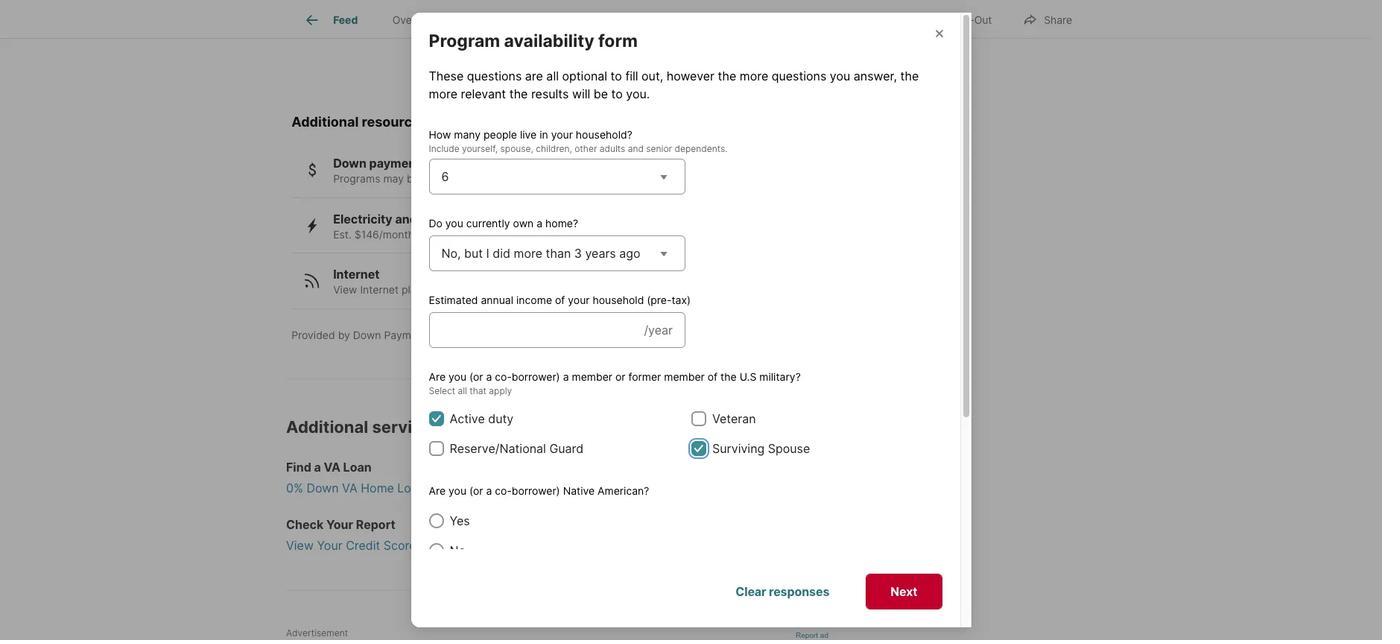 Task type: locate. For each thing, give the bounding box(es) containing it.
1 horizontal spatial more
[[514, 246, 543, 261]]

additional up programs
[[292, 114, 359, 130]]

policygenius
[[623, 42, 685, 55]]

questions up 'relevant'
[[467, 69, 522, 84]]

you up yes
[[449, 485, 467, 497]]

Reserve/National Guard checkbox
[[429, 441, 444, 456]]

your right for
[[568, 294, 590, 307]]

0 horizontal spatial all
[[458, 386, 467, 397]]

report up 'credit' in the left of the page
[[356, 517, 396, 532]]

1 vertical spatial report
[[796, 631, 819, 639]]

resources
[[362, 114, 428, 130]]

provided
[[292, 329, 335, 341]]

are inside are you (or a co-borrower) a member or former member of the u.s military? select all that apply
[[429, 371, 446, 383]]

1 vertical spatial solar
[[537, 228, 561, 241]]

next
[[891, 584, 918, 599]]

all left the that
[[458, 386, 467, 397]]

1 vertical spatial to
[[612, 87, 623, 102]]

1 horizontal spatial solar
[[537, 228, 561, 241]]

property details tab
[[456, 2, 569, 38]]

1 vertical spatial advertisement
[[286, 628, 348, 639]]

(or right get
[[470, 485, 483, 497]]

0 vertical spatial (or
[[470, 371, 483, 383]]

borrower) inside are you (or a co-borrower) a member or former member of the u.s military? select all that apply
[[512, 371, 560, 383]]

co- down reserve/national in the left bottom of the page
[[495, 485, 512, 497]]

and right adults
[[628, 143, 644, 154]]

out,
[[642, 69, 664, 84]]

program availability form element
[[429, 13, 656, 52]]

questions down 'compare'
[[772, 69, 827, 84]]

2 vertical spatial of
[[708, 371, 718, 383]]

down up programs
[[333, 156, 367, 171]]

are for are you (or a co-borrower) a member or former member of the u.s military? select all that apply
[[429, 371, 446, 383]]

1 vertical spatial be
[[407, 172, 420, 185]]

results
[[531, 87, 569, 102]]

all inside these questions are all optional to fill out, however the more questions you answer, the more relevant the results will be to you.
[[547, 69, 559, 84]]

report inside check your report view your credit score
[[356, 517, 396, 532]]

1 vertical spatial of
[[555, 294, 565, 307]]

1 horizontal spatial member
[[664, 371, 705, 383]]

but
[[465, 246, 483, 261]]

solar up "no, but i did more than 3 years ago"
[[537, 228, 561, 241]]

1 are from the top
[[429, 371, 446, 383]]

of right income
[[555, 294, 565, 307]]

solar
[[420, 212, 449, 226], [537, 228, 561, 241]]

an
[[795, 42, 807, 55]]

0 vertical spatial more
[[740, 69, 769, 84]]

your up children,
[[551, 128, 573, 141]]

per
[[708, 55, 724, 68]]

0 vertical spatial are
[[429, 371, 446, 383]]

of left u.s
[[708, 371, 718, 383]]

down inside find a va loan 0% down va home loans: get quote
[[307, 481, 339, 496]]

in
[[540, 128, 549, 141]]

household
[[593, 294, 644, 307]]

you inside are you (or a co-borrower) a member or former member of the u.s military? select all that apply
[[449, 371, 467, 383]]

sale & tax history
[[587, 14, 672, 26]]

how many people live in your household? include yourself, spouse, children, other adults and senior dependents.
[[429, 128, 728, 154]]

0 horizontal spatial advertisement
[[286, 628, 348, 639]]

borrower) left native
[[512, 485, 560, 497]]

lightbulb icon element
[[582, 42, 623, 81]]

find a va loan 0% down va home loans: get quote
[[286, 460, 496, 496]]

borrower) for native
[[512, 485, 560, 497]]

are
[[429, 371, 446, 383], [429, 485, 446, 497]]

Surviving Spouse checkbox
[[692, 441, 707, 456]]

check your report view your credit score
[[286, 517, 416, 553]]

1 member from the left
[[572, 371, 613, 383]]

1 (or from the top
[[470, 371, 483, 383]]

1 horizontal spatial advertisement
[[685, 464, 747, 475]]

0 vertical spatial borrower)
[[512, 371, 560, 383]]

your
[[327, 517, 353, 532], [317, 538, 343, 553]]

yourself,
[[462, 143, 498, 154]]

additional for additional resources
[[292, 114, 359, 130]]

tooltip
[[564, 0, 1106, 99]]

solar up save
[[420, 212, 449, 226]]

1 horizontal spatial va
[[342, 481, 358, 496]]

2 vertical spatial down
[[307, 481, 339, 496]]

are up select
[[429, 371, 446, 383]]

your
[[551, 128, 573, 141], [568, 294, 590, 307]]

to left you.
[[612, 87, 623, 102]]

No radio
[[429, 544, 444, 559]]

1 vertical spatial borrower)
[[512, 485, 560, 497]]

score
[[384, 538, 416, 553]]

down right by
[[353, 329, 381, 341]]

va down loan
[[342, 481, 358, 496]]

these
[[429, 69, 464, 84]]

1 horizontal spatial questions
[[772, 69, 827, 84]]

home
[[585, 283, 613, 296]]

all
[[547, 69, 559, 84], [458, 386, 467, 397]]

advertisement for advertisement report ad
[[286, 628, 348, 639]]

1 borrower) from the top
[[512, 371, 560, 383]]

1 vertical spatial internet
[[360, 283, 399, 296]]

0 horizontal spatial report
[[356, 517, 396, 532]]

1 vertical spatial co-
[[495, 485, 512, 497]]

more
[[740, 69, 769, 84], [429, 87, 458, 102], [514, 246, 543, 261]]

2 horizontal spatial more
[[740, 69, 769, 84]]

relevant
[[461, 87, 506, 102]]

1 horizontal spatial of
[[666, 55, 676, 68]]

view down check
[[286, 538, 314, 553]]

fill
[[626, 69, 639, 84]]

are you (or a co-borrower) native american?
[[429, 485, 650, 497]]

1 vertical spatial more
[[429, 87, 458, 102]]

you left answer,
[[830, 69, 851, 84]]

0 horizontal spatial member
[[572, 371, 613, 383]]

internet left plans
[[360, 283, 399, 296]]

advertisement for advertisement
[[685, 464, 747, 475]]

(or up the that
[[470, 371, 483, 383]]

and inside the internet view internet plans and providers available for this home
[[431, 283, 450, 296]]

a right find
[[314, 460, 321, 475]]

additional up find
[[286, 417, 369, 437]]

insurance
[[623, 68, 674, 81]]

1 horizontal spatial all
[[547, 69, 559, 84]]

0 horizontal spatial solar
[[420, 212, 449, 226]]

report inside advertisement report ad
[[796, 631, 819, 639]]

to
[[611, 69, 622, 84], [612, 87, 623, 102]]

you for are you (or a co-borrower) a member or former member of the u.s military? select all that apply
[[449, 371, 467, 383]]

member left or
[[572, 371, 613, 383]]

the right answer,
[[901, 69, 919, 84]]

1 vertical spatial va
[[342, 481, 358, 496]]

(or for are you (or a co-borrower) a member or former member of the u.s military? select all that apply
[[470, 371, 483, 383]]

and up '$146/month,'
[[395, 212, 417, 226]]

for
[[548, 283, 561, 296]]

you right the do
[[446, 217, 464, 230]]

2 co- from the top
[[495, 485, 512, 497]]

dependents.
[[675, 143, 728, 154]]

by
[[338, 329, 350, 341]]

providers
[[452, 283, 499, 296]]

duty
[[489, 412, 514, 427]]

borrower) up apply
[[512, 371, 560, 383]]

0 horizontal spatial of
[[555, 294, 565, 307]]

your up 'credit' in the left of the page
[[327, 517, 353, 532]]

be inside down payment assistance programs may be available.
[[407, 172, 420, 185]]

1 vertical spatial your
[[568, 294, 590, 307]]

policygenius has saved customers an average of $350 per year.
[[623, 42, 807, 68]]

wattbuy,
[[482, 329, 526, 341]]

0 horizontal spatial va
[[324, 460, 341, 475]]

member
[[572, 371, 613, 383], [664, 371, 705, 383]]

report left ad
[[796, 631, 819, 639]]

member right "former"
[[664, 371, 705, 383]]

(or inside are you (or a co-borrower) a member or former member of the u.s military? select all that apply
[[470, 371, 483, 383]]

2 horizontal spatial of
[[708, 371, 718, 383]]

optional
[[562, 69, 608, 84]]

internet
[[333, 267, 380, 282], [360, 283, 399, 296]]

0 vertical spatial report
[[356, 517, 396, 532]]

and right plans
[[431, 283, 450, 296]]

0 vertical spatial your
[[551, 128, 573, 141]]

schools
[[707, 14, 746, 26]]

&
[[611, 14, 617, 26]]

additional services
[[286, 417, 441, 437]]

0 horizontal spatial be
[[407, 172, 420, 185]]

0 vertical spatial co-
[[495, 371, 512, 383]]

sale & tax history tab
[[569, 2, 690, 38]]

va left loan
[[324, 460, 341, 475]]

be right "will"
[[594, 87, 608, 102]]

you for do you currently own a home?
[[446, 217, 464, 230]]

1 co- from the top
[[495, 371, 512, 383]]

guard
[[550, 441, 584, 456]]

the left u.s
[[721, 371, 737, 383]]

0 vertical spatial all
[[547, 69, 559, 84]]

and inside how many people live in your household? include yourself, spouse, children, other adults and senior dependents.
[[628, 143, 644, 154]]

view up by
[[333, 283, 357, 296]]

/year
[[644, 323, 673, 338]]

more down "rooftop"
[[514, 246, 543, 261]]

all up results
[[547, 69, 559, 84]]

1 vertical spatial additional
[[286, 417, 369, 437]]

1 vertical spatial (or
[[470, 485, 483, 497]]

electricity
[[333, 212, 393, 226]]

1 vertical spatial are
[[429, 485, 446, 497]]

0 horizontal spatial view
[[286, 538, 314, 553]]

0 vertical spatial of
[[666, 55, 676, 68]]

are up yes option
[[429, 485, 446, 497]]

of left $350
[[666, 55, 676, 68]]

home
[[361, 481, 394, 496]]

ad
[[821, 631, 829, 639]]

(pre-
[[647, 294, 672, 307]]

advertisement inside advertisement report ad
[[286, 628, 348, 639]]

history
[[638, 14, 672, 26]]

0 horizontal spatial more
[[429, 87, 458, 102]]

down
[[333, 156, 367, 171], [353, 329, 381, 341], [307, 481, 339, 496]]

6
[[442, 169, 449, 184]]

be right may
[[407, 172, 420, 185]]

tab list containing feed
[[286, 0, 775, 38]]

1 vertical spatial view
[[286, 538, 314, 553]]

i
[[487, 246, 490, 261]]

co- up apply
[[495, 371, 512, 383]]

tab list
[[286, 0, 775, 38]]

and
[[628, 143, 644, 154], [395, 212, 417, 226], [431, 283, 450, 296], [529, 329, 548, 341]]

0 vertical spatial be
[[594, 87, 608, 102]]

you up select
[[449, 371, 467, 383]]

more down year.
[[740, 69, 769, 84]]

co- for a
[[495, 371, 512, 383]]

your down check
[[317, 538, 343, 553]]

0 vertical spatial advertisement
[[685, 464, 747, 475]]

1 horizontal spatial report
[[796, 631, 819, 639]]

2 borrower) from the top
[[512, 485, 560, 497]]

co- inside are you (or a co-borrower) a member or former member of the u.s military? select all that apply
[[495, 371, 512, 383]]

people
[[484, 128, 517, 141]]

2 (or from the top
[[470, 485, 483, 497]]

compare
[[754, 55, 800, 68]]

that
[[470, 386, 487, 397]]

0 vertical spatial to
[[611, 69, 622, 84]]

down inside down payment assistance programs may be available.
[[333, 156, 367, 171]]

0%
[[286, 481, 303, 496]]

plans
[[402, 283, 428, 296]]

$350
[[679, 55, 705, 68]]

native
[[563, 485, 595, 497]]

more down the these
[[429, 87, 458, 102]]

1 horizontal spatial view
[[333, 283, 357, 296]]

services
[[372, 417, 441, 437]]

overview tab
[[375, 2, 456, 38]]

0 vertical spatial additional
[[292, 114, 359, 130]]

estimated annual income of your household (pre-tax)
[[429, 294, 691, 307]]

1 vertical spatial all
[[458, 386, 467, 397]]

0 vertical spatial view
[[333, 283, 357, 296]]

down right "0%"
[[307, 481, 339, 496]]

a right get
[[486, 485, 492, 497]]

0 vertical spatial down
[[333, 156, 367, 171]]

additional resources
[[292, 114, 428, 130]]

former
[[629, 371, 661, 383]]

details
[[519, 14, 552, 26]]

internet down the est.
[[333, 267, 380, 282]]

to left fill
[[611, 69, 622, 84]]

include
[[429, 143, 460, 154]]

advertisement report ad
[[286, 628, 829, 639]]

clear responses
[[736, 584, 830, 599]]

2 are from the top
[[429, 485, 446, 497]]

0 horizontal spatial questions
[[467, 69, 522, 84]]

1 horizontal spatial be
[[594, 87, 608, 102]]



Task type: vqa. For each thing, say whether or not it's contained in the screenshot.
Outstanding Mortgage text box
no



Task type: describe. For each thing, give the bounding box(es) containing it.
available.
[[422, 172, 468, 185]]

find
[[286, 460, 312, 475]]

assistance
[[424, 156, 487, 171]]

property
[[474, 14, 517, 26]]

$146
[[446, 228, 471, 241]]

report ad button
[[796, 631, 829, 640]]

0 vertical spatial solar
[[420, 212, 449, 226]]

out
[[975, 13, 993, 26]]

1 vertical spatial down
[[353, 329, 381, 341]]

view your credit score link
[[286, 537, 838, 554]]

these questions are all optional to fill out, however the more questions you answer, the more relevant the results will be to you.
[[429, 69, 919, 102]]

x-out button
[[931, 3, 1005, 34]]

you for are you (or a co-borrower) native american?
[[449, 485, 467, 497]]

loan
[[343, 460, 372, 475]]

internet view internet plans and providers available for this home
[[333, 267, 613, 296]]

next button
[[867, 574, 943, 610]]

did
[[493, 246, 511, 261]]

share
[[1045, 13, 1073, 26]]

rooftop
[[498, 228, 534, 241]]

1 questions from the left
[[467, 69, 522, 84]]

share button
[[1011, 3, 1085, 34]]

programs
[[333, 172, 381, 185]]

other
[[575, 143, 597, 154]]

are you (or a co-borrower) a member or former member of the u.s military? select all that apply
[[429, 371, 801, 397]]

co- for native
[[495, 485, 512, 497]]

surviving
[[713, 441, 765, 456]]

view inside check your report view your credit score
[[286, 538, 314, 553]]

tooltip containing policygenius has saved customers an average of $350 per year.
[[564, 0, 1106, 99]]

a inside find a va loan 0% down va home loans: get quote
[[314, 460, 321, 475]]

education
[[450, 620, 506, 635]]

check
[[286, 517, 324, 532]]

save
[[420, 228, 443, 241]]

income
[[517, 294, 552, 307]]

no, but i did more than 3 years ago
[[442, 246, 641, 261]]

a right own
[[537, 217, 543, 230]]

the down year.
[[718, 69, 737, 84]]

program availability form dialog
[[411, 13, 972, 640]]

senior
[[647, 143, 673, 154]]

household?
[[576, 128, 633, 141]]

0 vertical spatial internet
[[333, 267, 380, 282]]

quote
[[462, 481, 496, 496]]

has
[[688, 42, 705, 55]]

Veteran checkbox
[[692, 412, 707, 427]]

you.
[[626, 87, 650, 102]]

clear responses button
[[711, 574, 855, 610]]

1 vertical spatial your
[[317, 538, 343, 553]]

quotes
[[676, 68, 714, 81]]

yes
[[450, 514, 470, 529]]

a up the that
[[486, 371, 492, 383]]

years
[[586, 246, 616, 261]]

available
[[502, 283, 545, 296]]

x-out
[[964, 13, 993, 26]]

are
[[525, 69, 543, 84]]

tax
[[620, 14, 636, 26]]

compare insurance quotes
[[623, 55, 800, 81]]

program availability form
[[429, 31, 638, 52]]

a down allconnect
[[563, 371, 569, 383]]

view inside the internet view internet plans and providers available for this home
[[333, 283, 357, 296]]

form
[[599, 31, 638, 52]]

with
[[474, 228, 495, 241]]

sale
[[587, 14, 608, 26]]

customers
[[741, 42, 792, 55]]

estimated
[[429, 294, 478, 307]]

2 questions from the left
[[772, 69, 827, 84]]

allconnect
[[551, 329, 604, 341]]

reserve/national guard
[[450, 441, 584, 456]]

annual
[[481, 294, 514, 307]]

many
[[454, 128, 481, 141]]

your inside how many people live in your household? include yourself, spouse, children, other adults and senior dependents.
[[551, 128, 573, 141]]

and right wattbuy,
[[529, 329, 548, 341]]

favorite
[[873, 13, 912, 26]]

the down are
[[510, 87, 528, 102]]

are for are you (or a co-borrower) native american?
[[429, 485, 446, 497]]

2 member from the left
[[664, 371, 705, 383]]

the inside are you (or a co-borrower) a member or former member of the u.s military? select all that apply
[[721, 371, 737, 383]]

additional for additional services
[[286, 417, 369, 437]]

spouse,
[[501, 143, 534, 154]]

spouse
[[768, 441, 811, 456]]

Active duty checkbox
[[429, 412, 444, 427]]

of inside are you (or a co-borrower) a member or former member of the u.s military? select all that apply
[[708, 371, 718, 383]]

(or for are you (or a co-borrower) native american?
[[470, 485, 483, 497]]

borrower) for a
[[512, 371, 560, 383]]

0 vertical spatial your
[[327, 517, 353, 532]]

0 vertical spatial va
[[324, 460, 341, 475]]

provided by down payment resource, wattbuy, and allconnect
[[292, 329, 604, 341]]

children,
[[536, 143, 572, 154]]

get
[[438, 481, 458, 496]]

loans:
[[398, 481, 435, 496]]

all inside are you (or a co-borrower) a member or former member of the u.s military? select all that apply
[[458, 386, 467, 397]]

surviving spouse
[[713, 441, 811, 456]]

adults
[[600, 143, 626, 154]]

no
[[450, 544, 466, 559]]

est.
[[333, 228, 352, 241]]

active
[[450, 412, 485, 427]]

firefighter
[[713, 620, 771, 635]]

electricity and solar est. $146/month, save                  $146 with rooftop solar
[[333, 212, 561, 241]]

military?
[[760, 371, 801, 383]]

payment
[[369, 156, 421, 171]]

property details
[[474, 14, 552, 26]]

feed link
[[304, 11, 358, 29]]

be inside these questions are all optional to fill out, however the more questions you answer, the more relevant the results will be to you.
[[594, 87, 608, 102]]

no,
[[442, 246, 461, 261]]

own
[[513, 217, 534, 230]]

you inside these questions are all optional to fill out, however the more questions you answer, the more relevant the results will be to you.
[[830, 69, 851, 84]]

of inside policygenius has saved customers an average of $350 per year.
[[666, 55, 676, 68]]

x-
[[964, 13, 975, 26]]

overview
[[393, 14, 439, 26]]

Yes radio
[[429, 514, 444, 529]]

schools tab
[[690, 2, 763, 38]]

lightbulb icon image
[[582, 42, 611, 72]]

and inside electricity and solar est. $146/month, save                  $146 with rooftop solar
[[395, 212, 417, 226]]

tax)
[[672, 294, 691, 307]]

$146/month,
[[355, 228, 417, 241]]

credit
[[346, 538, 380, 553]]

2 vertical spatial more
[[514, 246, 543, 261]]

currently
[[467, 217, 510, 230]]



